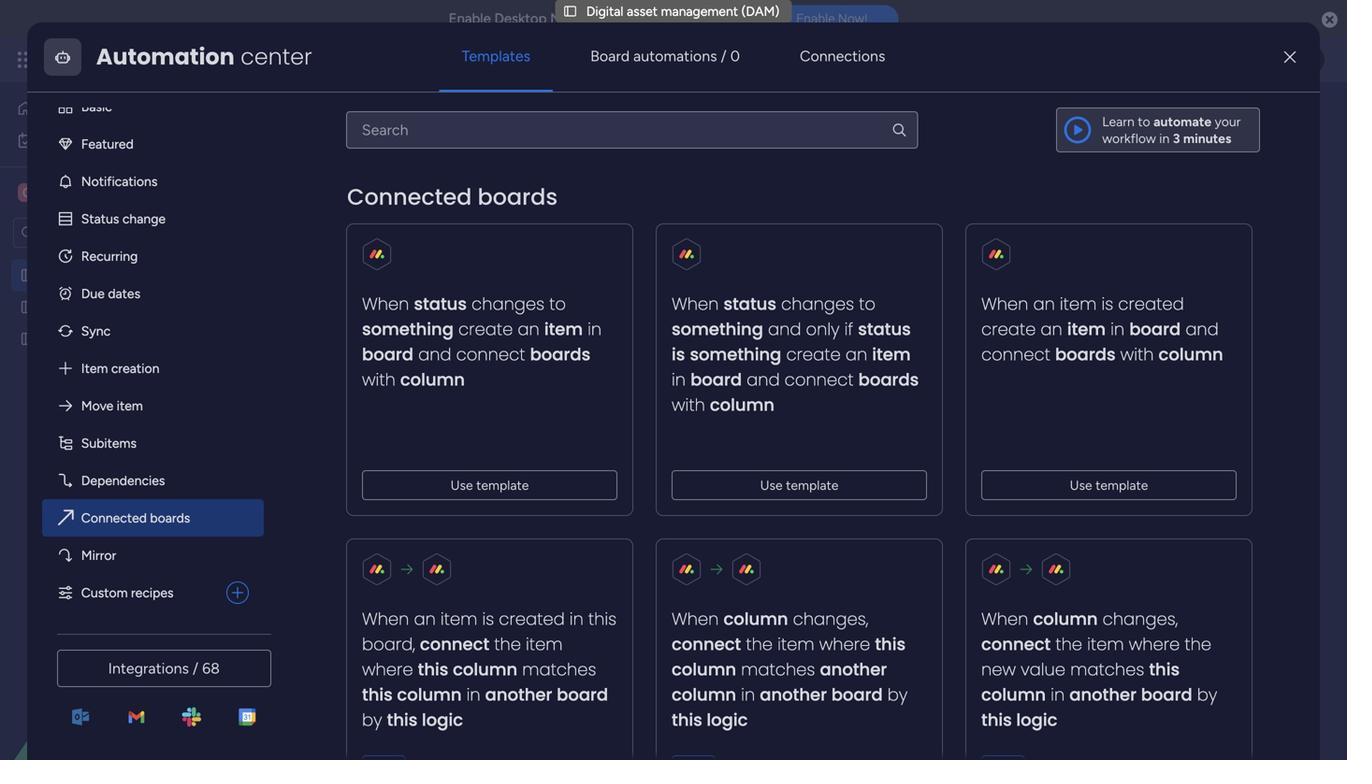 Task type: vqa. For each thing, say whether or not it's contained in the screenshot.
the top created
yes



Task type: describe. For each thing, give the bounding box(es) containing it.
team
[[403, 175, 434, 191]]

assets
[[105, 184, 148, 202]]

my work link
[[11, 125, 227, 155]]

home
[[41, 101, 77, 116]]

1 horizontal spatial connected boards
[[347, 181, 557, 213]]

an inside 'when an item is created in this board,'
[[414, 607, 436, 631]]

2 horizontal spatial to
[[1138, 113, 1150, 129]]

w9   feb 26 - 3
[[572, 365, 637, 378]]

workflow
[[1102, 130, 1156, 146]]

something for and
[[362, 317, 453, 341]]

2024
[[395, 333, 426, 349]]

the item where
[[362, 633, 563, 682]]

68
[[202, 660, 220, 678]]

integrations / 68
[[108, 660, 220, 678]]

w9
[[572, 365, 588, 378]]

dependencies
[[81, 473, 165, 489]]

item in board
[[1067, 317, 1181, 341]]

- for w8   19 - 25
[[499, 365, 504, 378]]

when for when status changes   to something and only if status is something create an item in board and connect boards with column
[[672, 292, 719, 316]]

in down when column changes, connect the item where
[[741, 683, 755, 707]]

column inside when status changes   to something and only if status is something create an item in board and connect boards with column
[[710, 393, 774, 417]]

this column matches this column in another board by this logic
[[362, 658, 608, 732]]

when for when column changes, connect
[[981, 607, 1028, 631]]

1 vertical spatial 3
[[631, 365, 637, 378]]

feb
[[590, 365, 608, 378]]

management up here:
[[472, 97, 677, 138]]

chart
[[838, 290, 887, 314]]

board
[[590, 47, 630, 65]]

notifications inside option
[[81, 173, 158, 189]]

move item
[[81, 398, 143, 414]]

1
[[1268, 110, 1273, 126]]

when an item is created in this board,
[[362, 607, 616, 657]]

/ for invite / 1
[[1260, 110, 1265, 126]]

column inside when status changes   to something create an item in board and connect boards with column
[[400, 368, 465, 392]]

template for column
[[476, 477, 529, 493]]

battery
[[574, 695, 636, 718]]

when for when an item is created create an
[[981, 292, 1028, 316]]

0 vertical spatial notifications
[[550, 10, 632, 27]]

when column changes, connect the item where
[[672, 607, 875, 657]]

now!
[[838, 11, 868, 26]]

weeks
[[656, 295, 695, 311]]

unassigned
[[356, 330, 424, 346]]

of
[[470, 142, 482, 158]]

3 use template button from the left
[[981, 470, 1237, 500]]

angle down image
[[369, 226, 378, 240]]

when for when an item is created in this board,
[[362, 607, 409, 631]]

something for something
[[672, 317, 763, 341]]

10
[[730, 365, 741, 378]]

desktop
[[494, 10, 547, 27]]

collaborative whiteboard
[[521, 175, 670, 191]]

enable now! button
[[765, 5, 898, 33]]

board inside when status changes   to something create an item in board and connect boards with column
[[362, 343, 413, 367]]

show board description image
[[793, 109, 816, 127]]

use for board
[[760, 477, 783, 493]]

another inside 'this column matches this column in another board by this logic'
[[485, 683, 552, 707]]

due
[[81, 286, 105, 301]]

boards inside when status changes   to something create an item in board and connect boards with column
[[530, 343, 590, 367]]

1 vertical spatial digital asset management (dam)
[[284, 97, 780, 138]]

connections
[[800, 47, 885, 65]]

and connect
[[981, 317, 1219, 367]]

main table button
[[283, 168, 389, 198]]

item inside the item where the new value matches
[[1087, 633, 1124, 657]]

workspace selection element
[[18, 181, 150, 204]]

item inside 'when an item is created create an'
[[1060, 292, 1097, 316]]

3 minutes
[[1173, 130, 1232, 146]]

with inside when status changes   to something and only if status is something create an item in board and connect boards with column
[[672, 393, 705, 417]]

workload inside field
[[311, 290, 393, 314]]

column inside another column
[[672, 683, 736, 707]]

see
[[769, 141, 792, 157]]

25
[[506, 365, 518, 378]]

public board image
[[20, 330, 37, 348]]

2 vertical spatial digital asset management (dam)
[[44, 268, 237, 283]]

package
[[417, 142, 467, 158]]

use template button for board
[[672, 470, 927, 500]]

asset up 'package'
[[385, 97, 465, 138]]

2 logic from the left
[[707, 708, 748, 732]]

w8
[[468, 365, 484, 378]]

something down the weeks on the top of the page
[[690, 343, 781, 367]]

board automations / 0
[[590, 47, 740, 65]]

connect inside when column changes, connect
[[981, 633, 1051, 657]]

workspace image
[[18, 182, 36, 203]]

whiteboard
[[601, 175, 670, 191]]

2 horizontal spatial status
[[858, 317, 911, 341]]

the inside the item where
[[494, 633, 521, 657]]

enable now!
[[796, 11, 868, 26]]

this
[[658, 10, 683, 27]]

item inside 'when an item is created in this board,'
[[440, 607, 477, 631]]

add
[[434, 225, 458, 241]]

item
[[81, 360, 108, 376]]

activity button
[[1093, 103, 1182, 133]]

boards inside option
[[150, 510, 190, 526]]

in inside when status changes   to something create an item in board and connect boards with column
[[587, 317, 601, 341]]

john smith image
[[1295, 45, 1325, 75]]

management left see plans image
[[189, 49, 291, 70]]

status change option
[[42, 200, 264, 237]]

boards up v2 search image
[[477, 181, 557, 213]]

lottie animation element
[[0, 572, 239, 761]]

when for when status changes   to something create an item in board and connect boards with column
[[362, 292, 409, 316]]

new asset
[[291, 225, 353, 241]]

when an item is created create an
[[981, 292, 1184, 341]]

status for create
[[414, 292, 467, 316]]

your workflow in
[[1102, 113, 1241, 146]]

on
[[635, 10, 654, 27]]

dates
[[108, 286, 140, 301]]

2 matches from the left
[[736, 658, 820, 682]]

where inside when column changes, connect the item where
[[819, 633, 870, 657]]

Digital asset management (DAM) field
[[280, 97, 785, 138]]

monday work management
[[83, 49, 291, 70]]

your
[[1215, 113, 1241, 129]]

in inside when status changes   to something and only if status is something create an item in board and connect boards with column
[[672, 368, 686, 392]]

recurring
[[81, 248, 138, 264]]

creation
[[111, 360, 159, 376]]

collaborative
[[521, 175, 598, 191]]

2 in another board by this logic from the left
[[981, 683, 1217, 732]]

1 vertical spatial digital
[[284, 97, 378, 138]]

filter
[[725, 225, 755, 241]]

february
[[337, 333, 392, 349]]

about
[[355, 142, 390, 158]]

templates button
[[439, 33, 553, 78]]

this column for matches
[[672, 633, 905, 682]]

person button
[[608, 218, 690, 248]]

in inside your workflow in
[[1159, 130, 1170, 146]]

if
[[844, 317, 853, 341]]

Search in workspace field
[[39, 222, 156, 244]]

no value
[[513, 635, 567, 651]]

basic
[[81, 98, 112, 114]]

boards inside when status changes   to something and only if status is something create an item in board and connect boards with column
[[858, 368, 919, 392]]

featured option
[[42, 125, 264, 163]]

automation center
[[96, 41, 312, 72]]

asset inside list box
[[84, 268, 115, 283]]

another inside another column
[[820, 658, 887, 682]]

an inside when status changes   to something create an item in board and connect boards with column
[[518, 317, 539, 341]]

in inside 'when an item is created in this board,'
[[569, 607, 583, 631]]

Workload field
[[306, 290, 397, 315]]

work for my
[[64, 132, 93, 148]]

new
[[981, 658, 1016, 682]]

create for status
[[458, 317, 513, 341]]

https://youtu.be/9x6_kyyrn_e
[[580, 142, 760, 158]]

more
[[795, 141, 825, 157]]

due dates option
[[42, 275, 264, 312]]

created for the item where
[[499, 607, 565, 631]]

activity
[[1100, 110, 1146, 126]]

connected boards option
[[42, 499, 264, 537]]

value
[[534, 635, 567, 651]]

move
[[81, 398, 114, 414]]

changes, for when column changes, connect
[[1102, 607, 1178, 631]]

item inside the item where
[[526, 633, 563, 657]]

Search field
[[542, 220, 598, 246]]

automations
[[633, 47, 717, 65]]

is inside when status changes   to something and only if status is something create an item in board and connect boards with column
[[672, 343, 685, 367]]

when for when column changes, connect the item where
[[672, 607, 719, 631]]

change
[[122, 211, 166, 227]]

Numbers field
[[306, 695, 394, 719]]

new
[[291, 225, 318, 241]]

to for when status changes   to something and only if status is something create an item in board and connect boards with column
[[859, 292, 875, 316]]

0 vertical spatial connected
[[347, 181, 472, 213]]

by inside 'this column matches this column in another board by this logic'
[[362, 708, 382, 732]]

website homepage redesign
[[44, 331, 211, 347]]

v2 search image
[[528, 223, 542, 244]]

and inside and connect
[[1185, 317, 1219, 341]]

and left the only
[[768, 317, 801, 341]]

2 vertical spatial digital
[[44, 268, 81, 283]]

enable desktop notifications on this computer
[[449, 10, 750, 27]]

more dots image down the item where
[[490, 700, 503, 714]]

add to favorites image
[[825, 108, 844, 127]]

create for an
[[981, 317, 1036, 341]]

connect inside and connect
[[981, 343, 1050, 367]]

sync
[[81, 323, 111, 339]]

recurring option
[[42, 237, 264, 275]]

item creation
[[81, 360, 159, 376]]

this inside learn more about this package of templates here: https://youtu.be/9x6_kyyrn_e see more
[[393, 142, 414, 158]]

connected boards inside option
[[81, 510, 190, 526]]

1 horizontal spatial 4
[[714, 365, 720, 378]]

created for in
[[1118, 292, 1184, 316]]

an left item in board
[[1040, 317, 1062, 341]]

invite / 1 button
[[1189, 103, 1282, 133]]

automation
[[96, 41, 235, 72]]

computer
[[686, 10, 750, 27]]

this column for in
[[981, 658, 1180, 707]]

workload inside button
[[437, 175, 493, 191]]

0 vertical spatial digital asset management (dam)
[[586, 3, 780, 19]]

minutes
[[1183, 130, 1232, 146]]

1 horizontal spatial by
[[887, 683, 908, 707]]

subitems option
[[42, 425, 264, 462]]



Task type: locate. For each thing, give the bounding box(es) containing it.
connect inside when status changes   to something and only if status is something create an item in board and connect boards with column
[[784, 368, 854, 392]]

1 horizontal spatial in another board by this logic
[[981, 683, 1217, 732]]

status change
[[81, 211, 166, 227]]

1 horizontal spatial logic
[[707, 708, 748, 732]]

and up boards with column
[[1185, 317, 1219, 341]]

changes, up the item where the new value matches
[[1102, 607, 1178, 631]]

dapulse close image
[[1322, 11, 1338, 30]]

2 enable from the left
[[796, 11, 835, 26]]

connected inside option
[[81, 510, 147, 526]]

creative for creative requests
[[44, 299, 93, 315]]

status up 2024
[[414, 292, 467, 316]]

where for the item where the new value matches
[[1129, 633, 1180, 657]]

1 horizontal spatial use template
[[760, 477, 838, 493]]

- right 26
[[624, 365, 628, 378]]

1 horizontal spatial enable
[[796, 11, 835, 26]]

0 horizontal spatial status
[[414, 292, 467, 316]]

2 horizontal spatial use template button
[[981, 470, 1237, 500]]

1 horizontal spatial changes,
[[1102, 607, 1178, 631]]

something inside when status changes   to something create an item in board and connect boards with column
[[362, 317, 453, 341]]

2 - from the left
[[499, 365, 504, 378]]

(dam) up see
[[685, 97, 780, 138]]

0 horizontal spatial connected
[[81, 510, 147, 526]]

4 the from the left
[[1185, 633, 1211, 657]]

templates
[[486, 142, 544, 158]]

templates
[[462, 47, 531, 65]]

changes, inside when column changes, connect
[[1102, 607, 1178, 631]]

0 horizontal spatial 4
[[535, 357, 542, 371]]

3 use from the left
[[1070, 477, 1092, 493]]

learn for learn more about this package of templates here: https://youtu.be/9x6_kyyrn_e see more
[[286, 142, 319, 158]]

2 vertical spatial (dam)
[[199, 268, 237, 283]]

and inside when status changes   to something create an item in board and connect boards with column
[[418, 343, 451, 367]]

boards down 'when an item is created create an'
[[1055, 343, 1116, 367]]

/ inside invite / 1 button
[[1260, 110, 1265, 126]]

- right 12
[[388, 365, 393, 378]]

use template button for column
[[362, 470, 617, 500]]

1 enable from the left
[[449, 10, 491, 27]]

0 vertical spatial (dam)
[[741, 3, 780, 19]]

1 horizontal spatial learn
[[1102, 113, 1135, 129]]

0 vertical spatial is
[[1101, 292, 1113, 316]]

0
[[730, 47, 740, 65]]

0 horizontal spatial create
[[458, 317, 513, 341]]

public board image
[[20, 267, 37, 284], [20, 298, 37, 316]]

board,
[[362, 633, 415, 657]]

2 the from the left
[[746, 633, 773, 657]]

in left w10 at the top of the page
[[672, 368, 686, 392]]

learn for learn to automate
[[1102, 113, 1135, 129]]

learn
[[1102, 113, 1135, 129], [286, 142, 319, 158]]

where inside the item where the new value matches
[[1129, 633, 1180, 657]]

matches
[[522, 658, 596, 682], [736, 658, 820, 682], [1070, 658, 1144, 682]]

work inside my work option
[[64, 132, 93, 148]]

changes
[[471, 292, 544, 316], [781, 292, 854, 316]]

item
[[1060, 292, 1097, 316], [544, 317, 583, 341], [1067, 317, 1106, 341], [872, 343, 911, 367], [117, 398, 143, 414], [440, 607, 477, 631], [526, 633, 563, 657], [777, 633, 814, 657], [1087, 633, 1124, 657]]

work right the my
[[64, 132, 93, 148]]

collaborative whiteboard button
[[507, 168, 670, 198]]

digital asset management (dam) up templates
[[284, 97, 780, 138]]

create inside when status changes   to something and only if status is something create an item in board and connect boards with column
[[786, 343, 841, 367]]

- for w7   12 - 18
[[388, 365, 393, 378]]

1 vertical spatial with
[[362, 368, 395, 392]]

(dam)
[[741, 3, 780, 19], [685, 97, 780, 138], [199, 268, 237, 283]]

in another board by this logic down when column changes, connect the item where
[[672, 683, 908, 732]]

digital
[[586, 3, 624, 19], [284, 97, 378, 138], [44, 268, 81, 283]]

to inside when status changes   to something and only if status is something create an item in board and connect boards with column
[[859, 292, 875, 316]]

move item option
[[42, 387, 264, 425]]

status inside when status changes   to something create an item in board and connect boards with column
[[414, 292, 467, 316]]

list box containing basic
[[42, 88, 279, 612]]

board
[[1129, 317, 1181, 341], [362, 343, 413, 367], [690, 368, 742, 392], [557, 683, 608, 707], [831, 683, 883, 707], [1141, 683, 1192, 707]]

changes up the only
[[781, 292, 854, 316]]

notifications option
[[42, 163, 264, 200]]

0 horizontal spatial changes
[[471, 292, 544, 316]]

public board image for creative requests
[[20, 298, 37, 316]]

digital asset management (dam) up the "automations" on the top of page
[[586, 3, 780, 19]]

digital up more
[[284, 97, 378, 138]]

when column changes, connect
[[981, 607, 1178, 657]]

2 horizontal spatial where
[[1129, 633, 1180, 657]]

1 horizontal spatial with
[[672, 393, 705, 417]]

in down learn to automate at top
[[1159, 130, 1170, 146]]

see plans image
[[310, 49, 327, 70]]

connect inside when column changes, connect the item where
[[672, 633, 741, 657]]

use
[[450, 477, 473, 493], [760, 477, 783, 493], [1070, 477, 1092, 493]]

enable inside button
[[796, 11, 835, 26]]

w8   19 - 25
[[468, 365, 518, 378]]

1 use template button from the left
[[362, 470, 617, 500]]

this
[[393, 142, 414, 158], [588, 607, 616, 631], [875, 633, 905, 657], [418, 658, 448, 682], [1149, 658, 1180, 682], [362, 683, 392, 707], [387, 708, 417, 732], [672, 708, 702, 732], [981, 708, 1012, 732]]

workload up february
[[311, 290, 393, 314]]

2 horizontal spatial with
[[1120, 343, 1154, 367]]

0 horizontal spatial logic
[[422, 708, 463, 732]]

when inside 'when an item is created create an'
[[981, 292, 1028, 316]]

/ for integrations / 68
[[193, 660, 198, 678]]

0 vertical spatial learn
[[1102, 113, 1135, 129]]

redesign
[[161, 331, 211, 347]]

0 horizontal spatial use template button
[[362, 470, 617, 500]]

0 horizontal spatial digital
[[44, 268, 81, 283]]

3 logic from the left
[[1016, 708, 1057, 732]]

connected boards down dependencies
[[81, 510, 190, 526]]

0 horizontal spatial where
[[362, 658, 413, 682]]

lottie animation image
[[0, 572, 239, 761]]

something up w10   4 - 10
[[672, 317, 763, 341]]

1 use from the left
[[450, 477, 473, 493]]

an up board,
[[414, 607, 436, 631]]

an up and connect
[[1033, 292, 1055, 316]]

list box containing digital asset management (dam)
[[0, 256, 239, 608]]

asset up board automations / 0 button
[[627, 3, 658, 19]]

board inside when status changes   to something and only if status is something create an item in board and connect boards with column
[[690, 368, 742, 392]]

2 horizontal spatial by
[[1197, 683, 1217, 707]]

asset up due
[[84, 268, 115, 283]]

option
[[0, 259, 239, 262]]

changes inside when status changes   to something and only if status is something create an item in board and connect boards with column
[[781, 292, 854, 316]]

/ inside board automations / 0 button
[[721, 47, 727, 65]]

in
[[1159, 130, 1170, 146], [587, 317, 601, 341], [1110, 317, 1124, 341], [672, 368, 686, 392], [569, 607, 583, 631], [466, 683, 480, 707], [741, 683, 755, 707], [1051, 683, 1065, 707]]

1 horizontal spatial digital
[[284, 97, 378, 138]]

is inside 'when an item is created in this board,'
[[482, 607, 494, 631]]

due dates
[[81, 286, 140, 301]]

use template for board
[[760, 477, 838, 493]]

3 matches from the left
[[1070, 658, 1144, 682]]

2 changes, from the left
[[1102, 607, 1178, 631]]

logic down the item where
[[422, 708, 463, 732]]

4 - from the left
[[723, 365, 727, 378]]

management inside list box
[[119, 268, 196, 283]]

dependencies option
[[42, 462, 264, 499]]

when
[[362, 292, 409, 316], [672, 292, 719, 316], [981, 292, 1028, 316], [362, 607, 409, 631], [672, 607, 719, 631], [981, 607, 1028, 631]]

12
[[376, 365, 386, 378]]

Chart field
[[834, 290, 891, 315]]

column inside when column changes, connect the item where
[[723, 607, 788, 631]]

enable for enable now!
[[796, 11, 835, 26]]

enable for enable desktop notifications on this computer
[[449, 10, 491, 27]]

status
[[414, 292, 467, 316], [723, 292, 776, 316], [858, 317, 911, 341]]

and right 10
[[747, 368, 780, 392]]

1 vertical spatial work
[[64, 132, 93, 148]]

home link
[[11, 94, 227, 123]]

use template for column
[[450, 477, 529, 493]]

column inside when column changes, connect
[[1033, 607, 1098, 631]]

an right v2 v sign image
[[518, 317, 539, 341]]

board inside 'this column matches this column in another board by this logic'
[[557, 683, 608, 707]]

with down the february 2024
[[362, 368, 395, 392]]

1 changes from the left
[[471, 292, 544, 316]]

in down the item where
[[466, 683, 480, 707]]

another
[[820, 658, 887, 682], [485, 683, 552, 707], [760, 683, 827, 707], [1069, 683, 1137, 707]]

item inside when column changes, connect the item where
[[777, 633, 814, 657]]

Battery field
[[570, 695, 641, 719]]

is for an
[[1101, 292, 1113, 316]]

1 vertical spatial public board image
[[20, 298, 37, 316]]

0 horizontal spatial by
[[362, 708, 382, 732]]

an down "if"
[[845, 343, 867, 367]]

2 public board image from the top
[[20, 298, 37, 316]]

3 the from the left
[[1055, 633, 1082, 657]]

status up 10
[[723, 292, 776, 316]]

2 vertical spatial is
[[482, 607, 494, 631]]

2 horizontal spatial template
[[1095, 477, 1148, 493]]

/ left 0
[[721, 47, 727, 65]]

0 horizontal spatial this column
[[672, 633, 905, 682]]

connect inside when status changes   to something create an item in board and connect boards with column
[[456, 343, 525, 367]]

0 horizontal spatial enable
[[449, 10, 491, 27]]

changes, for when column changes, connect the item where
[[793, 607, 868, 631]]

more dots image down arrow down image
[[754, 296, 767, 309]]

when inside 'when an item is created in this board,'
[[362, 607, 409, 631]]

item inside option
[[117, 398, 143, 414]]

0 horizontal spatial changes,
[[793, 607, 868, 631]]

workload down of
[[437, 175, 493, 191]]

1 vertical spatial (dam)
[[685, 97, 780, 138]]

template for board
[[786, 477, 838, 493]]

2 horizontal spatial /
[[1260, 110, 1265, 126]]

more dots image down when column changes, connect the item where
[[754, 700, 767, 714]]

0 vertical spatial work
[[151, 49, 185, 70]]

1 vertical spatial /
[[1260, 110, 1265, 126]]

- for w10   4 - 10
[[723, 365, 727, 378]]

2 horizontal spatial create
[[981, 317, 1036, 341]]

/ inside integrations / 68 button
[[193, 660, 198, 678]]

0 horizontal spatial matches
[[522, 658, 596, 682]]

something
[[362, 317, 453, 341], [672, 317, 763, 341], [690, 343, 781, 367]]

w7
[[358, 365, 373, 378]]

1 horizontal spatial use template button
[[672, 470, 927, 500]]

this inside 'when an item is created in this board,'
[[588, 607, 616, 631]]

connected up angle down image
[[347, 181, 472, 213]]

0 horizontal spatial use
[[450, 477, 473, 493]]

3 use template from the left
[[1070, 477, 1148, 493]]

here:
[[547, 142, 577, 158]]

1 template from the left
[[476, 477, 529, 493]]

0 vertical spatial creative
[[43, 184, 101, 202]]

1 horizontal spatial created
[[1118, 292, 1184, 316]]

1 horizontal spatial notifications
[[550, 10, 632, 27]]

matches inside the item where the new value matches
[[1070, 658, 1144, 682]]

2 use template from the left
[[760, 477, 838, 493]]

create
[[458, 317, 513, 341], [981, 317, 1036, 341], [786, 343, 841, 367]]

digital asset management (dam) up dates
[[44, 268, 237, 283]]

numbers
[[311, 695, 389, 718]]

when status changes   to something and only if status is something create an item in board and connect boards with column
[[672, 292, 919, 417]]

in inside 'this column matches this column in another board by this logic'
[[466, 683, 480, 707]]

2 horizontal spatial is
[[1101, 292, 1113, 316]]

0 vertical spatial public board image
[[20, 267, 37, 284]]

4 right w10 at the top of the page
[[714, 365, 720, 378]]

when inside when status changes   to something and only if status is something create an item in board and connect boards with column
[[672, 292, 719, 316]]

matches down when column changes, connect the item where
[[736, 658, 820, 682]]

creative up website
[[44, 299, 93, 315]]

0 horizontal spatial notifications
[[81, 173, 158, 189]]

enable left now! at the right of the page
[[796, 11, 835, 26]]

the
[[494, 633, 521, 657], [746, 633, 773, 657], [1055, 633, 1082, 657], [1185, 633, 1211, 657]]

1 the from the left
[[494, 633, 521, 657]]

enable
[[449, 10, 491, 27], [796, 11, 835, 26]]

management up dates
[[119, 268, 196, 283]]

1 use template from the left
[[450, 477, 529, 493]]

in down value
[[1051, 683, 1065, 707]]

my
[[43, 132, 61, 148]]

asset inside button
[[322, 225, 353, 241]]

more
[[322, 142, 352, 158]]

center
[[241, 41, 312, 72]]

with down w10 at the top of the page
[[672, 393, 705, 417]]

1 in another board by this logic from the left
[[672, 683, 908, 732]]

add widget
[[434, 225, 502, 241]]

0 horizontal spatial work
[[64, 132, 93, 148]]

changes for only
[[781, 292, 854, 316]]

1 vertical spatial creative
[[44, 299, 93, 315]]

february 2024
[[337, 333, 426, 349]]

1 matches from the left
[[522, 658, 596, 682]]

v2 v sign image
[[485, 333, 500, 355]]

item inside when status changes   to something create an item in board and connect boards with column
[[544, 317, 583, 341]]

1 vertical spatial created
[[499, 607, 565, 631]]

when inside when column changes, connect the item where
[[672, 607, 719, 631]]

w7   12 - 18
[[358, 365, 406, 378]]

select product image
[[17, 51, 36, 69]]

management up the "automations" on the top of page
[[661, 3, 738, 19]]

0 horizontal spatial is
[[482, 607, 494, 631]]

0 horizontal spatial connected boards
[[81, 510, 190, 526]]

connected
[[347, 181, 472, 213], [81, 510, 147, 526]]

2 horizontal spatial digital
[[586, 3, 624, 19]]

matches down when column changes, connect
[[1070, 658, 1144, 682]]

item creation option
[[42, 350, 264, 387]]

widget
[[461, 225, 502, 241]]

2 changes from the left
[[781, 292, 854, 316]]

1 horizontal spatial matches
[[736, 658, 820, 682]]

1 logic from the left
[[422, 708, 463, 732]]

item inside when status changes   to something and only if status is something create an item in board and connect boards with column
[[872, 343, 911, 367]]

only
[[806, 317, 839, 341]]

with inside when status changes   to something create an item in board and connect boards with column
[[362, 368, 395, 392]]

in another board by this logic down the item where the new value matches
[[981, 683, 1217, 732]]

created inside 'when an item is created in this board,'
[[499, 607, 565, 631]]

connected down dependencies
[[81, 510, 147, 526]]

invite / 1
[[1224, 110, 1273, 126]]

0 horizontal spatial in another board by this logic
[[672, 683, 908, 732]]

creative inside list box
[[44, 299, 93, 315]]

0 horizontal spatial to
[[549, 292, 566, 316]]

changes,
[[793, 607, 868, 631], [1102, 607, 1178, 631]]

1 vertical spatial workload
[[311, 290, 393, 314]]

logic down another column at the bottom
[[707, 708, 748, 732]]

matches down value
[[522, 658, 596, 682]]

1 horizontal spatial template
[[786, 477, 838, 493]]

to inside when status changes   to something create an item in board and connect boards with column
[[549, 292, 566, 316]]

in up battery
[[569, 607, 583, 631]]

work up basic option
[[151, 49, 185, 70]]

1 horizontal spatial /
[[721, 47, 727, 65]]

0 horizontal spatial learn
[[286, 142, 319, 158]]

to
[[1138, 113, 1150, 129], [549, 292, 566, 316], [859, 292, 875, 316]]

management
[[661, 3, 738, 19], [189, 49, 291, 70], [472, 97, 677, 138], [119, 268, 196, 283]]

changes up v2 v sign image
[[471, 292, 544, 316]]

2 vertical spatial with
[[672, 393, 705, 417]]

logic inside 'this column matches this column in another board by this logic'
[[422, 708, 463, 732]]

/ left 68
[[193, 660, 198, 678]]

featured
[[81, 136, 134, 152]]

boards left feb
[[530, 343, 590, 367]]

where for the item where
[[362, 658, 413, 682]]

1 public board image from the top
[[20, 267, 37, 284]]

1 horizontal spatial where
[[819, 633, 870, 657]]

1 horizontal spatial connected
[[347, 181, 472, 213]]

new asset button
[[283, 218, 360, 248]]

created inside 'when an item is created create an'
[[1118, 292, 1184, 316]]

matches inside 'this column matches this column in another board by this logic'
[[522, 658, 596, 682]]

status down chart field
[[858, 317, 911, 341]]

3 down automate
[[1173, 130, 1180, 146]]

when inside when column changes, connect
[[981, 607, 1028, 631]]

integrations
[[108, 660, 189, 678]]

automate
[[1154, 113, 1212, 129]]

2 vertical spatial /
[[193, 660, 198, 678]]

subitems
[[81, 435, 137, 451]]

3 right 26
[[631, 365, 637, 378]]

is left w10 at the top of the page
[[672, 343, 685, 367]]

(dam) inside list box
[[199, 268, 237, 283]]

in up feb
[[587, 317, 601, 341]]

arrow down image
[[761, 222, 784, 244]]

boards down chart field
[[858, 368, 919, 392]]

is up item in board
[[1101, 292, 1113, 316]]

-
[[388, 365, 393, 378], [499, 365, 504, 378], [624, 365, 628, 378], [723, 365, 727, 378]]

search image
[[891, 121, 908, 138]]

connected boards up add widget popup button on the top of the page
[[347, 181, 557, 213]]

an
[[1033, 292, 1055, 316], [518, 317, 539, 341], [1040, 317, 1062, 341], [845, 343, 867, 367], [414, 607, 436, 631]]

learn more about this package of templates here: https://youtu.be/9x6_kyyrn_e see more
[[286, 141, 825, 158]]

1 horizontal spatial status
[[723, 292, 776, 316]]

in up boards with column
[[1110, 317, 1124, 341]]

0 vertical spatial workload
[[437, 175, 493, 191]]

/ left 1
[[1260, 110, 1265, 126]]

3 template from the left
[[1095, 477, 1148, 493]]

1 vertical spatial notifications
[[81, 173, 158, 189]]

2 template from the left
[[786, 477, 838, 493]]

0 horizontal spatial created
[[499, 607, 565, 631]]

list box
[[42, 88, 279, 612], [0, 256, 239, 608]]

creative for creative assets
[[43, 184, 101, 202]]

- left 10
[[723, 365, 727, 378]]

the inside when column changes, connect the item where
[[746, 633, 773, 657]]

by
[[887, 683, 908, 707], [1197, 683, 1217, 707], [362, 708, 382, 732]]

3 - from the left
[[624, 365, 628, 378]]

(dam) up redesign
[[199, 268, 237, 283]]

mirror option
[[42, 537, 264, 574]]

1 horizontal spatial work
[[151, 49, 185, 70]]

my work option
[[11, 125, 227, 155]]

1 horizontal spatial changes
[[781, 292, 854, 316]]

Search for a column type search field
[[346, 111, 918, 149]]

1 horizontal spatial this column
[[981, 658, 1180, 707]]

0 vertical spatial created
[[1118, 292, 1184, 316]]

basic option
[[42, 88, 264, 125]]

0 vertical spatial /
[[721, 47, 727, 65]]

something up 18
[[362, 317, 453, 341]]

- right 19
[[499, 365, 504, 378]]

creative inside workspace selection element
[[43, 184, 101, 202]]

more dots image
[[754, 296, 767, 309], [490, 700, 503, 714], [754, 700, 767, 714]]

changes, up another column at the bottom
[[793, 607, 868, 631]]

1 vertical spatial is
[[672, 343, 685, 367]]

2 use from the left
[[760, 477, 783, 493]]

is for this
[[482, 607, 494, 631]]

1 horizontal spatial is
[[672, 343, 685, 367]]

1 changes, from the left
[[793, 607, 868, 631]]

creative
[[43, 184, 101, 202], [44, 299, 93, 315]]

an inside when status changes   to something and only if status is something create an item in board and connect boards with column
[[845, 343, 867, 367]]

work for monday
[[151, 49, 185, 70]]

0 horizontal spatial template
[[476, 477, 529, 493]]

website
[[44, 331, 92, 347]]

notifications
[[550, 10, 632, 27], [81, 173, 158, 189]]

2 horizontal spatial use
[[1070, 477, 1092, 493]]

public board image for digital asset management (dam)
[[20, 267, 37, 284]]

digital up due
[[44, 268, 81, 283]]

0 vertical spatial with
[[1120, 343, 1154, 367]]

1 horizontal spatial 3
[[1173, 130, 1180, 146]]

status for and
[[723, 292, 776, 316]]

home option
[[11, 94, 227, 123]]

is inside 'when an item is created create an'
[[1101, 292, 1113, 316]]

0 vertical spatial digital
[[586, 3, 624, 19]]

1 horizontal spatial create
[[786, 343, 841, 367]]

1 horizontal spatial workload
[[437, 175, 493, 191]]

0 vertical spatial connected boards
[[347, 181, 557, 213]]

learn inside learn more about this package of templates here: https://youtu.be/9x6_kyyrn_e see more
[[286, 142, 319, 158]]

with down item in board
[[1120, 343, 1154, 367]]

learn up workflow
[[1102, 113, 1135, 129]]

when inside when status changes   to something create an item in board and connect boards with column
[[362, 292, 409, 316]]

1 vertical spatial connected
[[81, 510, 147, 526]]

person
[[638, 225, 678, 241]]

boards down dependencies option at bottom
[[150, 510, 190, 526]]

4 right 25
[[535, 357, 542, 371]]

digital left the on
[[586, 3, 624, 19]]

changes, inside when column changes, connect the item where
[[793, 607, 868, 631]]

learn left more
[[286, 142, 319, 158]]

recipes
[[131, 585, 174, 601]]

team workload button
[[389, 168, 507, 198]]

use for column
[[450, 477, 473, 493]]

None search field
[[346, 111, 918, 149]]

when status changes   to something create an item in board and connect boards with column
[[362, 292, 601, 392]]

mirror
[[81, 548, 116, 563]]

0 horizontal spatial with
[[362, 368, 395, 392]]

and right 18
[[418, 343, 451, 367]]

to for when status changes   to something create an item in board and connect boards with column
[[549, 292, 566, 316]]

created up item in board
[[1118, 292, 1184, 316]]

w10
[[691, 365, 711, 378]]

(dam) left enable now!
[[741, 3, 780, 19]]

add widget button
[[399, 218, 510, 248]]

created up no value
[[499, 607, 565, 631]]

where inside the item where
[[362, 658, 413, 682]]

asset right new
[[322, 225, 353, 241]]

notifications up status change
[[81, 173, 158, 189]]

logic down value
[[1016, 708, 1057, 732]]

2 use template button from the left
[[672, 470, 927, 500]]

notifications up board
[[550, 10, 632, 27]]

1 - from the left
[[388, 365, 393, 378]]

enable up templates "button"
[[449, 10, 491, 27]]

0 horizontal spatial use template
[[450, 477, 529, 493]]

create inside when status changes   to something create an item in board and connect boards with column
[[458, 317, 513, 341]]

create inside 'when an item is created create an'
[[981, 317, 1036, 341]]

0 horizontal spatial /
[[193, 660, 198, 678]]

0 vertical spatial 3
[[1173, 130, 1180, 146]]

creative up 'status' at top left
[[43, 184, 101, 202]]

1 horizontal spatial use
[[760, 477, 783, 493]]

changes inside when status changes   to something create an item in board and connect boards with column
[[471, 292, 544, 316]]

sync option
[[42, 312, 264, 350]]

c
[[22, 185, 32, 201]]

changes for an
[[471, 292, 544, 316]]

is up the item where
[[482, 607, 494, 631]]

custom recipes option
[[42, 574, 219, 612]]



